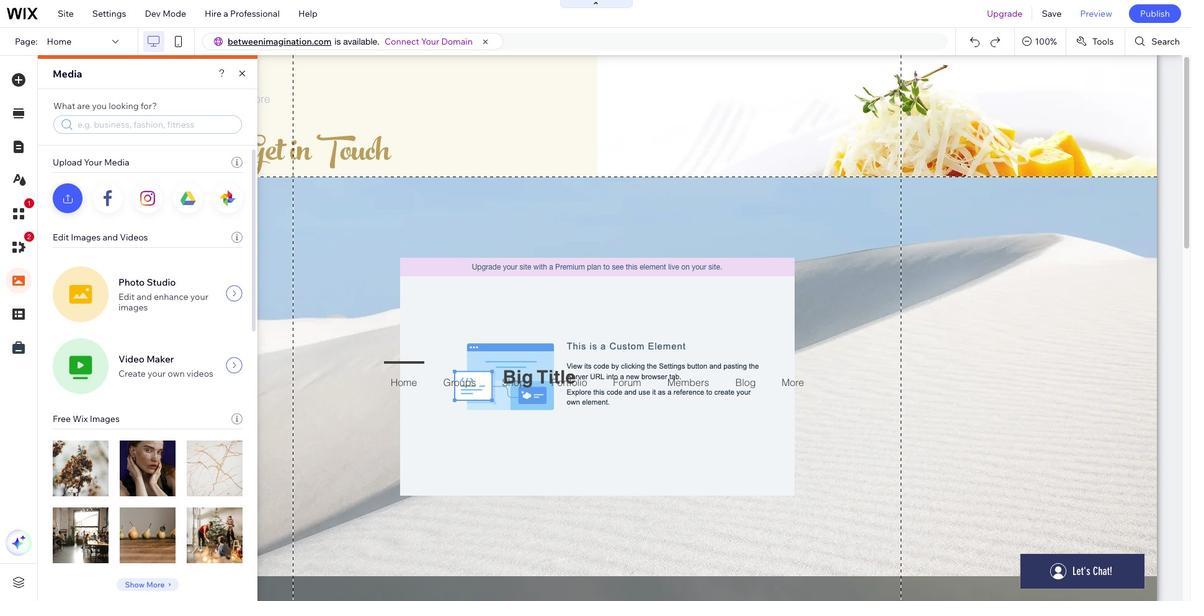 Task type: describe. For each thing, give the bounding box(es) containing it.
edit images and videos
[[53, 232, 148, 243]]

is
[[335, 37, 341, 47]]

100% button
[[1015, 28, 1066, 55]]

video
[[119, 354, 144, 365]]

upload your media
[[53, 157, 129, 168]]

2 button
[[6, 232, 34, 261]]

help
[[298, 8, 318, 19]]

0 horizontal spatial your
[[84, 157, 102, 168]]

free wix images
[[53, 414, 120, 425]]

more
[[146, 580, 165, 590]]

professional
[[230, 8, 280, 19]]

are
[[77, 101, 90, 112]]

mode
[[163, 8, 186, 19]]

photo
[[119, 276, 145, 288]]

save button
[[1033, 0, 1071, 27]]

tools button
[[1066, 28, 1125, 55]]

0 horizontal spatial and
[[103, 232, 118, 243]]

domain
[[441, 36, 473, 47]]

hire a professional
[[205, 8, 280, 19]]

preview button
[[1071, 0, 1122, 27]]

wix
[[73, 414, 88, 425]]

what are you looking for?
[[53, 101, 157, 112]]

search
[[1152, 36, 1180, 47]]

your inside video maker create your own videos
[[148, 369, 166, 380]]

photo studio edit and enhance your images
[[119, 276, 208, 313]]

1 horizontal spatial media
[[104, 157, 129, 168]]

videos
[[187, 369, 213, 380]]

save
[[1042, 8, 1062, 19]]

show
[[125, 580, 145, 590]]

2
[[27, 233, 31, 241]]

0 vertical spatial your
[[421, 36, 439, 47]]

1
[[27, 200, 31, 207]]

upgrade
[[987, 8, 1023, 19]]

0 vertical spatial edit
[[53, 232, 69, 243]]

dev mode
[[145, 8, 186, 19]]

publish
[[1140, 8, 1170, 19]]

available.
[[343, 37, 380, 47]]

looking
[[109, 101, 139, 112]]

studio
[[147, 276, 176, 288]]

show more
[[125, 580, 165, 590]]



Task type: locate. For each thing, give the bounding box(es) containing it.
connect
[[385, 36, 419, 47]]

1 vertical spatial edit
[[119, 291, 135, 302]]

settings
[[92, 8, 126, 19]]

create
[[119, 369, 146, 380]]

images left videos
[[71, 232, 101, 243]]

video maker create your own videos
[[119, 354, 213, 380]]

100%
[[1035, 36, 1057, 47]]

and left videos
[[103, 232, 118, 243]]

what
[[53, 101, 75, 112]]

0 vertical spatial your
[[190, 291, 208, 302]]

for?
[[141, 101, 157, 112]]

free
[[53, 414, 71, 425]]

edit inside the photo studio edit and enhance your images
[[119, 291, 135, 302]]

your
[[421, 36, 439, 47], [84, 157, 102, 168]]

1 horizontal spatial edit
[[119, 291, 135, 302]]

0 horizontal spatial your
[[148, 369, 166, 380]]

hire
[[205, 8, 222, 19]]

dev
[[145, 8, 161, 19]]

media
[[53, 68, 82, 80], [104, 157, 129, 168]]

edit down "photo"
[[119, 291, 135, 302]]

1 button
[[6, 199, 34, 227]]

e.g. business, fashion, fitness field
[[76, 118, 228, 131]]

images
[[119, 302, 148, 313]]

0 horizontal spatial edit
[[53, 232, 69, 243]]

maker
[[147, 354, 174, 365]]

your inside the photo studio edit and enhance your images
[[190, 291, 208, 302]]

0 horizontal spatial media
[[53, 68, 82, 80]]

site
[[58, 8, 74, 19]]

betweenimagination.com
[[228, 36, 332, 47]]

search button
[[1126, 28, 1191, 55]]

your
[[190, 291, 208, 302], [148, 369, 166, 380]]

images right the wix
[[90, 414, 120, 425]]

1 vertical spatial your
[[84, 157, 102, 168]]

and
[[103, 232, 118, 243], [137, 291, 152, 302]]

enhance
[[154, 291, 188, 302]]

edit
[[53, 232, 69, 243], [119, 291, 135, 302]]

and down "photo"
[[137, 291, 152, 302]]

you
[[92, 101, 107, 112]]

1 vertical spatial media
[[104, 157, 129, 168]]

0 vertical spatial and
[[103, 232, 118, 243]]

1 vertical spatial your
[[148, 369, 166, 380]]

media right upload
[[104, 157, 129, 168]]

and inside the photo studio edit and enhance your images
[[137, 291, 152, 302]]

0 vertical spatial media
[[53, 68, 82, 80]]

upload
[[53, 157, 82, 168]]

0 vertical spatial images
[[71, 232, 101, 243]]

is available. connect your domain
[[335, 36, 473, 47]]

own
[[168, 369, 185, 380]]

1 vertical spatial and
[[137, 291, 152, 302]]

your right upload
[[84, 157, 102, 168]]

media up what
[[53, 68, 82, 80]]

preview
[[1080, 8, 1112, 19]]

videos
[[120, 232, 148, 243]]

home
[[47, 36, 72, 47]]

images
[[71, 232, 101, 243], [90, 414, 120, 425]]

your right enhance
[[190, 291, 208, 302]]

publish button
[[1129, 4, 1181, 23]]

a
[[224, 8, 228, 19]]

1 horizontal spatial your
[[190, 291, 208, 302]]

your left domain
[[421, 36, 439, 47]]

your down maker
[[148, 369, 166, 380]]

1 horizontal spatial and
[[137, 291, 152, 302]]

edit right 2
[[53, 232, 69, 243]]

1 vertical spatial images
[[90, 414, 120, 425]]

tools
[[1093, 36, 1114, 47]]

show more button
[[117, 579, 178, 592]]

1 horizontal spatial your
[[421, 36, 439, 47]]



Task type: vqa. For each thing, say whether or not it's contained in the screenshot.
'Video Maker Create your own videos'
yes



